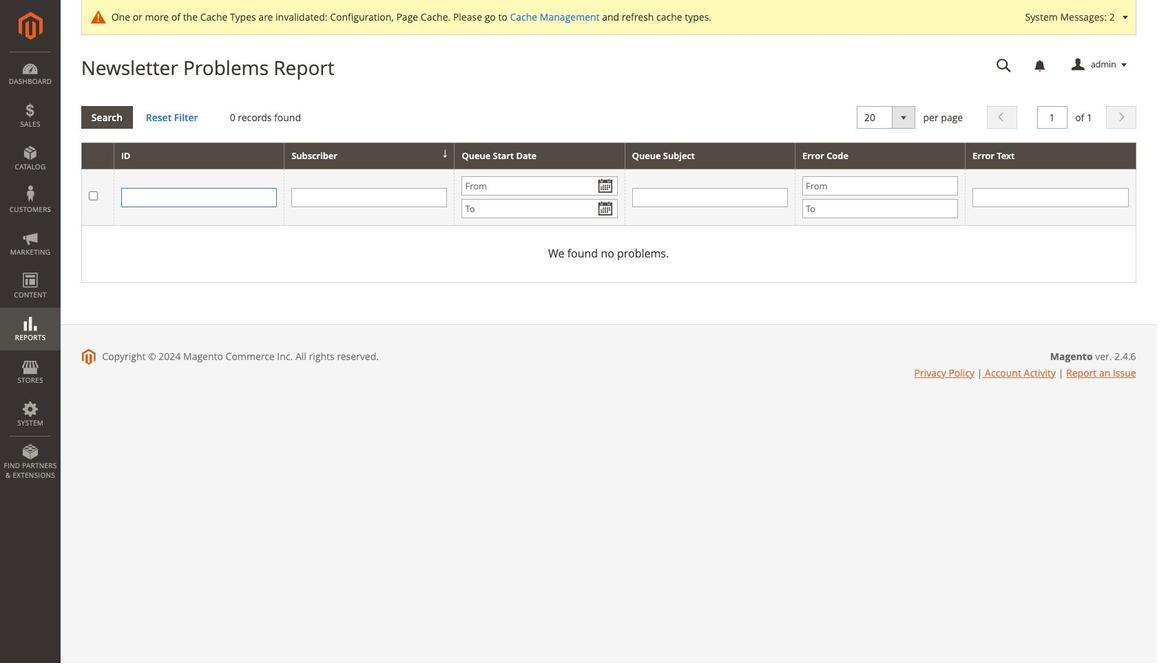Task type: describe. For each thing, give the bounding box(es) containing it.
2 to text field from the left
[[802, 199, 958, 219]]



Task type: locate. For each thing, give the bounding box(es) containing it.
None text field
[[987, 53, 1021, 77], [1037, 106, 1067, 129], [121, 188, 277, 207], [632, 188, 788, 207], [973, 188, 1129, 207], [987, 53, 1021, 77], [1037, 106, 1067, 129], [121, 188, 277, 207], [632, 188, 788, 207], [973, 188, 1129, 207]]

None text field
[[291, 188, 447, 207]]

0 horizontal spatial to text field
[[462, 199, 618, 219]]

1 from text field from the left
[[462, 177, 618, 196]]

menu bar
[[0, 52, 61, 487]]

2 from text field from the left
[[802, 177, 958, 196]]

From text field
[[462, 177, 618, 196], [802, 177, 958, 196]]

magento admin panel image
[[18, 12, 42, 40]]

1 horizontal spatial from text field
[[802, 177, 958, 196]]

1 to text field from the left
[[462, 199, 618, 219]]

from text field for first to text box from right
[[802, 177, 958, 196]]

To text field
[[462, 199, 618, 219], [802, 199, 958, 219]]

0 horizontal spatial from text field
[[462, 177, 618, 196]]

from text field for 2nd to text box from right
[[462, 177, 618, 196]]

1 horizontal spatial to text field
[[802, 199, 958, 219]]

None checkbox
[[89, 191, 98, 200]]



